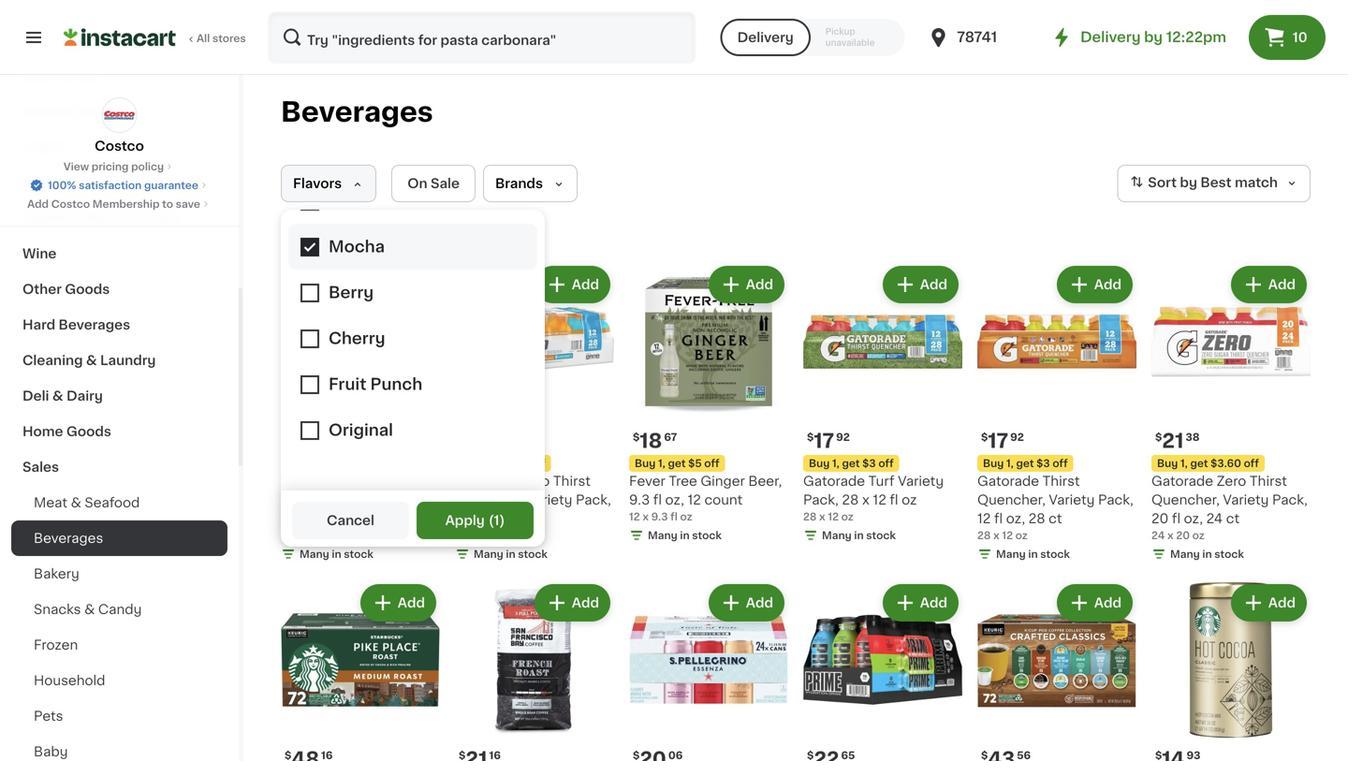 Task type: locate. For each thing, give the bounding box(es) containing it.
buy for gatorade thirst quencher, variety pack, 12 fl oz, 28 ct
[[983, 458, 1004, 469]]

stock down gatorade thirst quencher, variety pack, 12 fl oz, 28 ct 28 x 12 oz
[[1041, 549, 1070, 560]]

fl inside gatorade zero thirst quencher, variety pack, 12 fl oz, 28 ct 28 x 12 oz
[[472, 512, 481, 525]]

get left $3.60
[[1191, 458, 1208, 469]]

2 off from the left
[[705, 458, 720, 469]]

in down "gatorade turf variety pack, 28 x 12 fl oz 28 x 12 oz"
[[854, 531, 864, 541]]

& for snacks
[[84, 603, 95, 616]]

1, up the fever
[[658, 458, 666, 469]]

3 gatorade from the left
[[978, 475, 1040, 488]]

1 horizontal spatial 11.15
[[369, 512, 397, 525]]

17
[[814, 431, 835, 451], [988, 431, 1009, 451]]

0 horizontal spatial 92
[[836, 432, 850, 442]]

1 16 from the left
[[321, 751, 333, 761]]

4 off from the left
[[1053, 458, 1068, 469]]

fl inside gatorade zero thirst quencher, variety pack, 20 fl oz, 24 ct 24 x 20 oz
[[1172, 512, 1181, 525]]

2 horizontal spatial quencher,
[[1152, 494, 1220, 507]]

0 horizontal spatial thirst
[[553, 475, 591, 488]]

oz inside fever tree ginger beer, 9.3 fl oz, 12 count 12 x 9.3 fl oz
[[680, 512, 693, 522]]

1 horizontal spatial 92
[[1011, 432, 1024, 442]]

policy
[[131, 162, 164, 172]]

1 horizontal spatial costco
[[95, 140, 144, 153]]

many down gatorade thirst quencher, variety pack, 12 fl oz, 28 ct 28 x 12 oz
[[996, 549, 1026, 560]]

many in stock down )
[[474, 549, 548, 560]]

& right deli
[[52, 390, 63, 403]]

add costco membership to save
[[27, 199, 200, 209]]

to
[[162, 199, 173, 209]]

5 off from the left
[[1244, 458, 1259, 469]]

goods up the hard beverages at the top of the page
[[65, 283, 110, 296]]

many down 24 x 11.15 oz
[[300, 549, 329, 560]]

0 horizontal spatial by
[[1145, 30, 1163, 44]]

1 horizontal spatial delivery
[[1081, 30, 1141, 44]]

2 horizontal spatial thirst
[[1250, 475, 1288, 488]]

1
[[494, 514, 500, 527]]

2 get from the left
[[668, 458, 686, 469]]

many in stock down fever tree ginger beer, 9.3 fl oz, 12 count 12 x 9.3 fl oz
[[648, 531, 722, 541]]

view pricing policy
[[64, 162, 164, 172]]

gatorade inside gatorade zero thirst quencher, variety pack, 20 fl oz, 24 ct 24 x 20 oz
[[1152, 475, 1214, 488]]

in down gatorade thirst quencher, variety pack, 12 fl oz, 28 ct 28 x 12 oz
[[1029, 549, 1038, 560]]

thirst for gatorade zero thirst quencher, variety pack, 20 fl oz, 24 ct
[[1250, 475, 1288, 488]]

11.15 down flavored
[[306, 531, 328, 541]]

1 vertical spatial goods
[[65, 283, 110, 296]]

1 buy from the left
[[461, 458, 482, 469]]

06
[[320, 432, 335, 442], [668, 751, 683, 761]]

get down $17.92 element
[[494, 458, 512, 469]]

many for fever tree ginger beer, 9.3 fl oz, 12 count
[[648, 531, 678, 541]]

buy for fever tree ginger beer, 9.3 fl oz, 12 count
[[635, 458, 656, 469]]

10
[[1293, 31, 1308, 44]]

many down "gatorade turf variety pack, 28 x 12 fl oz 28 x 12 oz"
[[822, 531, 852, 541]]

& for deli
[[52, 390, 63, 403]]

off right $3.60
[[1244, 458, 1259, 469]]

gatorade inside gatorade zero thirst quencher, variety pack, 12 fl oz, 28 ct 28 x 12 oz
[[455, 475, 517, 488]]

2 $3 from the left
[[863, 458, 876, 469]]

2 buy 1, get $3 off from the left
[[809, 458, 894, 469]]

0 horizontal spatial 11.15
[[306, 531, 328, 541]]

1 horizontal spatial by
[[1180, 176, 1198, 189]]

5 1, from the left
[[1181, 458, 1188, 469]]

by inside field
[[1180, 176, 1198, 189]]

& right health
[[71, 212, 82, 225]]

meat
[[34, 496, 67, 509]]

beverages link
[[11, 521, 228, 556]]

gatorade inside gatorade thirst quencher, variety pack, 12 fl oz, 28 ct 28 x 12 oz
[[978, 475, 1040, 488]]

beverages up "cleaning & laundry"
[[59, 318, 130, 332]]

brands
[[495, 177, 543, 190]]

3 1, from the left
[[832, 458, 840, 469]]

many in stock for gatorade turf variety pack, 28 x 12 fl oz
[[822, 531, 896, 541]]

get up "gatorade turf variety pack, 28 x 12 fl oz 28 x 12 oz"
[[842, 458, 860, 469]]

92 up gatorade thirst quencher, variety pack, 12 fl oz, 28 ct 28 x 12 oz
[[1011, 432, 1024, 442]]

thirst for gatorade zero thirst quencher, variety pack, 12 fl oz, 28 ct
[[553, 475, 591, 488]]

3 buy 1, get $3 off from the left
[[983, 458, 1068, 469]]

1 horizontal spatial zero
[[1217, 475, 1247, 488]]

beverages
[[281, 99, 433, 125], [59, 318, 130, 332], [34, 532, 103, 545]]

1, up gatorade thirst quencher, variety pack, 12 fl oz, 28 ct 28 x 12 oz
[[1007, 458, 1014, 469]]

best match
[[1201, 176, 1278, 189]]

in down 24 x 11.15 oz
[[332, 549, 341, 560]]

oz inside gatorade thirst quencher, variety pack, 12 fl oz, 28 ct 28 x 12 oz
[[1016, 531, 1028, 541]]

$3
[[514, 458, 528, 469], [863, 458, 876, 469], [1037, 458, 1050, 469]]

off up gatorade thirst quencher, variety pack, 12 fl oz, 28 ct 28 x 12 oz
[[1053, 458, 1068, 469]]

0 vertical spatial 11.15
[[369, 512, 397, 525]]

get up gatorade thirst quencher, variety pack, 12 fl oz, 28 ct 28 x 12 oz
[[1017, 458, 1034, 469]]

$ 17 92 up gatorade thirst quencher, variety pack, 12 fl oz, 28 ct 28 x 12 oz
[[981, 431, 1024, 451]]

stock down "gatorade turf variety pack, 28 x 12 fl oz 28 x 12 oz"
[[866, 531, 896, 541]]

by left 12:22pm
[[1145, 30, 1163, 44]]

buy 1, get $3.60 off
[[1157, 458, 1259, 469]]

frozen link
[[11, 627, 228, 663]]

0 vertical spatial by
[[1145, 30, 1163, 44]]

1 $ 17 92 from the left
[[807, 431, 850, 451]]

delivery by 12:22pm
[[1081, 30, 1227, 44]]

variety inside gatorade zero thirst quencher, variety pack, 12 fl oz, 28 ct 28 x 12 oz
[[527, 494, 573, 507]]

quencher, for 20
[[1152, 494, 1220, 507]]

wine link
[[11, 236, 228, 272]]

11.15
[[369, 512, 397, 525], [306, 531, 328, 541]]

2 17 from the left
[[988, 431, 1009, 451]]

1 17 from the left
[[814, 431, 835, 451]]

many for gatorade zero thirst quencher, variety pack, 12 fl oz, 28 ct
[[474, 549, 504, 560]]

get left $5
[[668, 458, 686, 469]]

product group containing 18
[[629, 262, 789, 547]]

& right beer
[[57, 105, 68, 118]]

buy 1, get $3 off for gatorade turf variety pack, 28 x 12 fl oz
[[809, 458, 894, 469]]

goods
[[65, 176, 110, 189], [65, 283, 110, 296], [66, 425, 111, 438]]

2 thirst from the left
[[1043, 475, 1080, 488]]

water,
[[392, 494, 434, 507]]

stock down gatorade zero thirst quencher, variety pack, 12 fl oz, 28 ct 28 x 12 oz
[[518, 549, 548, 560]]

frozen
[[34, 639, 78, 652]]

get for gatorade zero thirst quencher, variety pack, 20 fl oz, 24 ct
[[1191, 458, 1208, 469]]

100% satisfaction guarantee button
[[29, 174, 210, 193]]

beverages up bakery
[[34, 532, 103, 545]]

& up dairy
[[86, 354, 97, 367]]

by right sort
[[1180, 176, 1198, 189]]

thirst inside gatorade zero thirst quencher, variety pack, 20 fl oz, 24 ct 24 x 20 oz
[[1250, 475, 1288, 488]]

17 up gatorade thirst quencher, variety pack, 12 fl oz, 28 ct 28 x 12 oz
[[988, 431, 1009, 451]]

many in stock
[[648, 531, 722, 541], [822, 531, 896, 541], [300, 549, 374, 560], [474, 549, 548, 560], [996, 549, 1070, 560], [1171, 549, 1244, 560]]

2 1, from the left
[[658, 458, 666, 469]]

snacks
[[34, 603, 81, 616]]

off for gatorade zero thirst quencher, variety pack, 20 fl oz, 24 ct
[[1244, 458, 1259, 469]]

stores
[[213, 33, 246, 44]]

variety
[[898, 475, 944, 488], [527, 494, 573, 507], [1049, 494, 1095, 507], [1223, 494, 1269, 507], [281, 512, 327, 525]]

2 horizontal spatial 20
[[1176, 531, 1190, 541]]

goods for paper goods
[[65, 176, 110, 189]]

zero for 24
[[1217, 475, 1247, 488]]

sales
[[22, 461, 59, 474]]

many in stock down gatorade thirst quencher, variety pack, 12 fl oz, 28 ct 28 x 12 oz
[[996, 549, 1070, 560]]

4 get from the left
[[1017, 458, 1034, 469]]

1 horizontal spatial 9.3
[[651, 512, 668, 522]]

17 for gatorade turf variety pack, 28 x 12 fl oz
[[814, 431, 835, 451]]

buy up gatorade thirst quencher, variety pack, 12 fl oz, 28 ct 28 x 12 oz
[[983, 458, 1004, 469]]

2 buy from the left
[[635, 458, 656, 469]]

stock for gatorade turf variety pack, 28 x 12 fl oz
[[866, 531, 896, 541]]

4 buy from the left
[[983, 458, 1004, 469]]

get
[[494, 458, 512, 469], [668, 458, 686, 469], [842, 458, 860, 469], [1017, 458, 1034, 469], [1191, 458, 1208, 469]]

buy down 21
[[1157, 458, 1178, 469]]

bakery
[[34, 567, 79, 581]]

2 quencher, from the left
[[978, 494, 1046, 507]]

electronics link
[[11, 58, 228, 94]]

16
[[321, 751, 333, 761], [489, 751, 501, 761]]

$
[[633, 432, 640, 442], [807, 432, 814, 442], [981, 432, 988, 442], [1156, 432, 1162, 442], [285, 751, 292, 761], [459, 751, 466, 761], [633, 751, 640, 761], [807, 751, 814, 761], [981, 751, 988, 761], [1156, 751, 1162, 761]]

1 thirst from the left
[[553, 475, 591, 488]]

1 horizontal spatial 06
[[668, 751, 683, 761]]

10 button
[[1249, 15, 1326, 60]]

buy 1, get $5 off
[[635, 458, 720, 469]]

add button
[[536, 268, 609, 302], [711, 268, 783, 302], [885, 268, 957, 302], [1059, 268, 1131, 302], [1233, 268, 1305, 302], [362, 586, 435, 620], [536, 586, 609, 620], [711, 586, 783, 620], [885, 586, 957, 620], [1059, 586, 1131, 620], [1233, 586, 1305, 620]]

many for s.pellegrino essenza flavored mineral water, variety pack, 11.15 fl oz, 24 ct
[[300, 549, 329, 560]]

3 off from the left
[[879, 458, 894, 469]]

1 zero from the left
[[520, 475, 550, 488]]

buy up "gatorade turf variety pack, 28 x 12 fl oz 28 x 12 oz"
[[809, 458, 830, 469]]

oz, inside fever tree ginger beer, 9.3 fl oz, 12 count 12 x 9.3 fl oz
[[665, 494, 684, 507]]

in
[[680, 531, 690, 541], [854, 531, 864, 541], [332, 549, 341, 560], [506, 549, 516, 560], [1029, 549, 1038, 560], [1203, 549, 1212, 560]]

s.pellegrino
[[281, 475, 359, 488]]

oz,
[[665, 494, 684, 507], [412, 512, 431, 525], [484, 512, 503, 525], [1006, 512, 1026, 525], [1184, 512, 1203, 525]]

in for s.pellegrino essenza flavored mineral water, variety pack, 11.15 fl oz, 24 ct
[[332, 549, 341, 560]]

1 horizontal spatial $3
[[863, 458, 876, 469]]

get for gatorade turf variety pack, 28 x 12 fl oz
[[842, 458, 860, 469]]

guarantee
[[144, 180, 198, 191]]

zero down $17.92 element
[[520, 475, 550, 488]]

other
[[22, 283, 62, 296]]

1 vertical spatial by
[[1180, 176, 1198, 189]]

stock down fever tree ginger beer, 9.3 fl oz, 12 count 12 x 9.3 fl oz
[[692, 531, 722, 541]]

1 vertical spatial 11.15
[[306, 531, 328, 541]]

oz, inside gatorade thirst quencher, variety pack, 12 fl oz, 28 ct 28 x 12 oz
[[1006, 512, 1026, 525]]

$ 17 92 for gatorade thirst quencher, variety pack, 12 fl oz, 28 ct
[[981, 431, 1024, 451]]

1 horizontal spatial $ 17 92
[[981, 431, 1024, 451]]

many in stock down "gatorade turf variety pack, 28 x 12 fl oz 28 x 12 oz"
[[822, 531, 896, 541]]

0 horizontal spatial 06
[[320, 432, 335, 442]]

zero inside gatorade zero thirst quencher, variety pack, 12 fl oz, 28 ct 28 x 12 oz
[[520, 475, 550, 488]]

0 horizontal spatial costco
[[51, 199, 90, 209]]

gatorade for gatorade turf variety pack, 28 x 12 fl oz
[[803, 475, 865, 488]]

1, for gatorade turf variety pack, 28 x 12 fl oz
[[832, 458, 840, 469]]

beer & cider link
[[11, 94, 228, 129]]

buy for gatorade zero thirst quencher, variety pack, 20 fl oz, 24 ct
[[1157, 458, 1178, 469]]

1 horizontal spatial 17
[[988, 431, 1009, 451]]

zero
[[520, 475, 550, 488], [1217, 475, 1247, 488]]

variety inside s.pellegrino essenza flavored mineral water, variety pack, 11.15 fl oz, 24 ct
[[281, 512, 327, 525]]

17 up "gatorade turf variety pack, 28 x 12 fl oz 28 x 12 oz"
[[814, 431, 835, 451]]

many for gatorade thirst quencher, variety pack, 12 fl oz, 28 ct
[[996, 549, 1026, 560]]

on
[[408, 177, 428, 190]]

fl inside gatorade thirst quencher, variety pack, 12 fl oz, 28 ct 28 x 12 oz
[[994, 512, 1003, 525]]

many in stock down 24 x 11.15 oz
[[300, 549, 374, 560]]

off
[[530, 458, 546, 469], [705, 458, 720, 469], [879, 458, 894, 469], [1053, 458, 1068, 469], [1244, 458, 1259, 469]]

None search field
[[268, 11, 696, 64]]

1 horizontal spatial buy 1, get $3 off
[[809, 458, 894, 469]]

4 1, from the left
[[1007, 458, 1014, 469]]

& right meat
[[71, 496, 81, 509]]

thirst inside gatorade zero thirst quencher, variety pack, 12 fl oz, 28 ct 28 x 12 oz
[[553, 475, 591, 488]]

off down $17.92 element
[[530, 458, 546, 469]]

06 inside 20 06
[[320, 432, 335, 442]]

4 gatorade from the left
[[1152, 475, 1214, 488]]

3 quencher, from the left
[[1152, 494, 1220, 507]]

get for gatorade thirst quencher, variety pack, 12 fl oz, 28 ct
[[1017, 458, 1034, 469]]

$3 for gatorade thirst quencher, variety pack, 12 fl oz, 28 ct
[[1037, 458, 1050, 469]]

0 vertical spatial 06
[[320, 432, 335, 442]]

many down gatorade zero thirst quencher, variety pack, 20 fl oz, 24 ct 24 x 20 oz
[[1171, 549, 1200, 560]]

fl
[[653, 494, 662, 507], [890, 494, 899, 507], [671, 512, 678, 522], [400, 512, 409, 525], [472, 512, 481, 525], [994, 512, 1003, 525], [1172, 512, 1181, 525]]

stock for gatorade thirst quencher, variety pack, 12 fl oz, 28 ct
[[1041, 549, 1070, 560]]

0 vertical spatial beverages
[[281, 99, 433, 125]]

quencher, inside gatorade zero thirst quencher, variety pack, 12 fl oz, 28 ct 28 x 12 oz
[[455, 494, 523, 507]]

1 off from the left
[[530, 458, 546, 469]]

$3 down $17.92 element
[[514, 458, 528, 469]]

1, for gatorade thirst quencher, variety pack, 12 fl oz, 28 ct
[[1007, 458, 1014, 469]]

2 gatorade from the left
[[803, 475, 865, 488]]

goods down dairy
[[66, 425, 111, 438]]

buy 1, get $3 off down $17.92 element
[[461, 458, 546, 469]]

1, down $ 21 38
[[1181, 458, 1188, 469]]

3 get from the left
[[842, 458, 860, 469]]

2 92 from the left
[[1011, 432, 1024, 442]]

17 for gatorade thirst quencher, variety pack, 12 fl oz, 28 ct
[[988, 431, 1009, 451]]

$ 17 92 up "gatorade turf variety pack, 28 x 12 fl oz 28 x 12 oz"
[[807, 431, 850, 451]]

1 quencher, from the left
[[455, 494, 523, 507]]

baby link
[[11, 734, 228, 761]]

laundry
[[100, 354, 156, 367]]

product group
[[281, 262, 440, 566], [455, 262, 614, 566], [629, 262, 789, 547], [803, 262, 963, 547], [978, 262, 1137, 566], [1152, 262, 1311, 566], [281, 581, 440, 761], [455, 581, 614, 761], [629, 581, 789, 761], [803, 581, 963, 761], [978, 581, 1137, 761], [1152, 581, 1311, 761]]

78741
[[957, 30, 997, 44]]

2 horizontal spatial buy 1, get $3 off
[[983, 458, 1068, 469]]

x inside gatorade zero thirst quencher, variety pack, 20 fl oz, 24 ct 24 x 20 oz
[[1168, 531, 1174, 541]]

zero inside gatorade zero thirst quencher, variety pack, 20 fl oz, 24 ct 24 x 20 oz
[[1217, 475, 1247, 488]]

2 vertical spatial goods
[[66, 425, 111, 438]]

beverages up flavors 'dropdown button' at the left of page
[[281, 99, 433, 125]]

buy 1, get $3 off up gatorade thirst quencher, variety pack, 12 fl oz, 28 ct 28 x 12 oz
[[983, 458, 1068, 469]]

0 horizontal spatial $ 17 92
[[807, 431, 850, 451]]

gatorade inside "gatorade turf variety pack, 28 x 12 fl oz 28 x 12 oz"
[[803, 475, 865, 488]]

ct
[[526, 512, 540, 525], [1049, 512, 1062, 525], [1227, 512, 1240, 525], [301, 531, 314, 544]]

many in stock for gatorade zero thirst quencher, variety pack, 12 fl oz, 28 ct
[[474, 549, 548, 560]]

buy 1, get $3 off up turf
[[809, 458, 894, 469]]

0 horizontal spatial delivery
[[738, 31, 794, 44]]

candy
[[98, 603, 142, 616]]

Search field
[[270, 13, 695, 62]]

3 $3 from the left
[[1037, 458, 1050, 469]]

1, down $17.92 element
[[484, 458, 491, 469]]

oz, inside s.pellegrino essenza flavored mineral water, variety pack, 11.15 fl oz, 24 ct
[[412, 512, 431, 525]]

0 vertical spatial 20
[[292, 431, 318, 451]]

0 horizontal spatial quencher,
[[455, 494, 523, 507]]

many
[[648, 531, 678, 541], [822, 531, 852, 541], [300, 549, 329, 560], [474, 549, 504, 560], [996, 549, 1026, 560], [1171, 549, 1200, 560]]

quencher, inside gatorade thirst quencher, variety pack, 12 fl oz, 28 ct 28 x 12 oz
[[978, 494, 1046, 507]]

$3 up gatorade thirst quencher, variety pack, 12 fl oz, 28 ct 28 x 12 oz
[[1037, 458, 1050, 469]]

11.15 down mineral at the left
[[369, 512, 397, 525]]

quencher, inside gatorade zero thirst quencher, variety pack, 20 fl oz, 24 ct 24 x 20 oz
[[1152, 494, 1220, 507]]

beer,
[[749, 475, 782, 488]]

delivery inside button
[[738, 31, 794, 44]]

0 vertical spatial costco
[[95, 140, 144, 153]]

in down gatorade zero thirst quencher, variety pack, 12 fl oz, 28 ct 28 x 12 oz
[[506, 549, 516, 560]]

78741 button
[[927, 11, 1040, 64]]

meat & seafood
[[34, 496, 140, 509]]

many in stock down gatorade zero thirst quencher, variety pack, 20 fl oz, 24 ct 24 x 20 oz
[[1171, 549, 1244, 560]]

0 vertical spatial goods
[[65, 176, 110, 189]]

oz
[[902, 494, 917, 507], [680, 512, 693, 522], [842, 512, 854, 522], [330, 531, 343, 541], [493, 531, 506, 541], [1016, 531, 1028, 541], [1193, 531, 1205, 541]]

$ 17 92
[[807, 431, 850, 451], [981, 431, 1024, 451]]

24 inside s.pellegrino essenza flavored mineral water, variety pack, 11.15 fl oz, 24 ct
[[281, 531, 297, 544]]

stock down cancel 'button'
[[344, 549, 374, 560]]

costco down 100%
[[51, 199, 90, 209]]

0 horizontal spatial zero
[[520, 475, 550, 488]]

92 for turf
[[836, 432, 850, 442]]

many in stock for gatorade thirst quencher, variety pack, 12 fl oz, 28 ct
[[996, 549, 1070, 560]]

satisfaction
[[79, 180, 142, 191]]

2 horizontal spatial $3
[[1037, 458, 1050, 469]]

household link
[[11, 663, 228, 699]]

off right $5
[[705, 458, 720, 469]]

1, up "gatorade turf variety pack, 28 x 12 fl oz 28 x 12 oz"
[[832, 458, 840, 469]]

0 horizontal spatial buy 1, get $3 off
[[461, 458, 546, 469]]

5 get from the left
[[1191, 458, 1208, 469]]

& left candy
[[84, 603, 95, 616]]

2 zero from the left
[[1217, 475, 1247, 488]]

buy up apply ( 1 )
[[461, 458, 482, 469]]

stock for gatorade zero thirst quencher, variety pack, 20 fl oz, 24 ct
[[1215, 549, 1244, 560]]

costco
[[95, 140, 144, 153], [51, 199, 90, 209]]

goods down the view
[[65, 176, 110, 189]]

costco up view pricing policy link
[[95, 140, 144, 153]]

paper goods
[[22, 176, 110, 189]]

1, for fever tree ginger beer, 9.3 fl oz, 12 count
[[658, 458, 666, 469]]

pack, inside gatorade zero thirst quencher, variety pack, 20 fl oz, 24 ct 24 x 20 oz
[[1273, 494, 1308, 507]]

all stores link
[[64, 11, 247, 64]]

many down "("
[[474, 549, 504, 560]]

1 horizontal spatial 20
[[1152, 512, 1169, 525]]

off up turf
[[879, 458, 894, 469]]

pack, inside s.pellegrino essenza flavored mineral water, variety pack, 11.15 fl oz, 24 ct
[[330, 512, 366, 525]]

1 vertical spatial 9.3
[[651, 512, 668, 522]]

zero down $3.60
[[1217, 475, 1247, 488]]

variety inside gatorade zero thirst quencher, variety pack, 20 fl oz, 24 ct 24 x 20 oz
[[1223, 494, 1269, 507]]

9.3
[[629, 494, 650, 507], [651, 512, 668, 522]]

1 $3 from the left
[[514, 458, 528, 469]]

gatorade for gatorade zero thirst quencher, variety pack, 12 fl oz, 28 ct
[[455, 475, 517, 488]]

2 vertical spatial beverages
[[34, 532, 103, 545]]

0 horizontal spatial 9.3
[[629, 494, 650, 507]]

ct inside gatorade zero thirst quencher, variety pack, 12 fl oz, 28 ct 28 x 12 oz
[[526, 512, 540, 525]]

$17.92 element
[[455, 429, 614, 453]]

off for fever tree ginger beer, 9.3 fl oz, 12 count
[[705, 458, 720, 469]]

2 16 from the left
[[489, 751, 501, 761]]

in down gatorade zero thirst quencher, variety pack, 20 fl oz, 24 ct 24 x 20 oz
[[1203, 549, 1212, 560]]

0 horizontal spatial 17
[[814, 431, 835, 451]]

1 92 from the left
[[836, 432, 850, 442]]

$3 up turf
[[863, 458, 876, 469]]

1 horizontal spatial 16
[[489, 751, 501, 761]]

0 horizontal spatial $3
[[514, 458, 528, 469]]

add costco membership to save link
[[27, 197, 212, 212]]

many down the fever
[[648, 531, 678, 541]]

stock down gatorade zero thirst quencher, variety pack, 20 fl oz, 24 ct 24 x 20 oz
[[1215, 549, 1244, 560]]

apply
[[445, 514, 485, 527]]

buy 1, get $3 off
[[461, 458, 546, 469], [809, 458, 894, 469], [983, 458, 1068, 469]]

1 vertical spatial 20
[[1152, 512, 1169, 525]]

1 horizontal spatial quencher,
[[978, 494, 1046, 507]]

Best match Sort by field
[[1117, 165, 1311, 202]]

1 horizontal spatial thirst
[[1043, 475, 1080, 488]]

1 vertical spatial costco
[[51, 199, 90, 209]]

in down fever tree ginger beer, 9.3 fl oz, 12 count 12 x 9.3 fl oz
[[680, 531, 690, 541]]

92 up "gatorade turf variety pack, 28 x 12 fl oz 28 x 12 oz"
[[836, 432, 850, 442]]

1 gatorade from the left
[[455, 475, 517, 488]]

pack, inside gatorade thirst quencher, variety pack, 12 fl oz, 28 ct 28 x 12 oz
[[1098, 494, 1134, 507]]

2 $ 17 92 from the left
[[981, 431, 1024, 451]]

stock for s.pellegrino essenza flavored mineral water, variety pack, 11.15 fl oz, 24 ct
[[344, 549, 374, 560]]

pets link
[[11, 699, 228, 734]]

3 buy from the left
[[809, 458, 830, 469]]

apply ( 1 )
[[445, 514, 505, 527]]

5 buy from the left
[[1157, 458, 1178, 469]]

92
[[836, 432, 850, 442], [1011, 432, 1024, 442]]

1 vertical spatial 06
[[668, 751, 683, 761]]

seafood
[[85, 496, 140, 509]]

in for gatorade turf variety pack, 28 x 12 fl oz
[[854, 531, 864, 541]]

& for beer
[[57, 105, 68, 118]]

buy up the fever
[[635, 458, 656, 469]]

0 horizontal spatial 16
[[321, 751, 333, 761]]

by for sort
[[1180, 176, 1198, 189]]

3 thirst from the left
[[1250, 475, 1288, 488]]



Task type: describe. For each thing, give the bounding box(es) containing it.
hard beverages
[[22, 318, 130, 332]]

& for meat
[[71, 496, 81, 509]]

costco inside add costco membership to save link
[[51, 199, 90, 209]]

cleaning & laundry
[[22, 354, 156, 367]]

stock for fever tree ginger beer, 9.3 fl oz, 12 count
[[692, 531, 722, 541]]

cleaning
[[22, 354, 83, 367]]

in for gatorade thirst quencher, variety pack, 12 fl oz, 28 ct
[[1029, 549, 1038, 560]]

100%
[[48, 180, 76, 191]]

household
[[34, 674, 105, 687]]

hard beverages link
[[11, 307, 228, 343]]

product group containing 20
[[281, 262, 440, 566]]

$ 21 38
[[1156, 431, 1200, 451]]

0 vertical spatial 9.3
[[629, 494, 650, 507]]

$ 17 92 for gatorade turf variety pack, 28 x 12 fl oz
[[807, 431, 850, 451]]

65
[[841, 751, 855, 761]]

(
[[489, 514, 494, 527]]

service type group
[[721, 19, 905, 56]]

instacart logo image
[[64, 26, 176, 49]]

meat & seafood link
[[11, 485, 228, 521]]

delivery button
[[721, 19, 811, 56]]

stock for gatorade zero thirst quencher, variety pack, 12 fl oz, 28 ct
[[518, 549, 548, 560]]

67
[[664, 432, 677, 442]]

2 vertical spatial 20
[[1176, 531, 1190, 541]]

24 x 11.15 oz
[[281, 531, 343, 541]]

wine
[[22, 247, 57, 260]]

on sale button
[[392, 165, 476, 202]]

goods for home goods
[[66, 425, 111, 438]]

$ inside $ 21 38
[[1156, 432, 1162, 442]]

pets
[[34, 710, 63, 723]]

92 for thirst
[[1011, 432, 1024, 442]]

match
[[1235, 176, 1278, 189]]

product group containing 21
[[1152, 262, 1311, 566]]

off for gatorade turf variety pack, 28 x 12 fl oz
[[879, 458, 894, 469]]

off for gatorade thirst quencher, variety pack, 12 fl oz, 28 ct
[[1053, 458, 1068, 469]]

flavored
[[281, 494, 337, 507]]

cleaning & laundry link
[[11, 343, 228, 378]]

buy 1, get $3 off for gatorade thirst quencher, variety pack, 12 fl oz, 28 ct
[[983, 458, 1068, 469]]

turf
[[869, 475, 895, 488]]

& for health
[[71, 212, 82, 225]]

18
[[640, 431, 662, 451]]

x inside fever tree ginger beer, 9.3 fl oz, 12 count 12 x 9.3 fl oz
[[643, 512, 649, 522]]

x inside gatorade thirst quencher, variety pack, 12 fl oz, 28 ct 28 x 12 oz
[[994, 531, 1000, 541]]

baby
[[34, 745, 68, 759]]

variety inside "gatorade turf variety pack, 28 x 12 fl oz 28 x 12 oz"
[[898, 475, 944, 488]]

dairy
[[66, 390, 103, 403]]

$ inside $ 18 67
[[633, 432, 640, 442]]

paper
[[22, 176, 62, 189]]

1 1, from the left
[[484, 458, 491, 469]]

$5
[[688, 458, 702, 469]]

s.pellegrino essenza flavored mineral water, variety pack, 11.15 fl oz, 24 ct
[[281, 475, 434, 544]]

home
[[22, 425, 63, 438]]

& for cleaning
[[86, 354, 97, 367]]

oz inside gatorade zero thirst quencher, variety pack, 12 fl oz, 28 ct 28 x 12 oz
[[493, 531, 506, 541]]

$3.60
[[1211, 458, 1242, 469]]

home goods link
[[11, 414, 228, 450]]

ct inside s.pellegrino essenza flavored mineral water, variety pack, 11.15 fl oz, 24 ct
[[301, 531, 314, 544]]

goods for other goods
[[65, 283, 110, 296]]

fl inside s.pellegrino essenza flavored mineral water, variety pack, 11.15 fl oz, 24 ct
[[400, 512, 409, 525]]

sort by
[[1148, 176, 1198, 189]]

liquor link
[[11, 129, 228, 165]]

0 horizontal spatial 20
[[292, 431, 318, 451]]

$ 18 67
[[633, 431, 677, 451]]

many in stock for s.pellegrino essenza flavored mineral water, variety pack, 11.15 fl oz, 24 ct
[[300, 549, 374, 560]]

fl inside "gatorade turf variety pack, 28 x 12 fl oz 28 x 12 oz"
[[890, 494, 899, 507]]

on sale
[[408, 177, 460, 190]]

beer & cider
[[22, 105, 109, 118]]

deli & dairy link
[[11, 378, 228, 414]]

56
[[1017, 751, 1031, 761]]

1 get from the left
[[494, 458, 512, 469]]

membership
[[92, 199, 160, 209]]

get for fever tree ginger beer, 9.3 fl oz, 12 count
[[668, 458, 686, 469]]

sales link
[[11, 450, 228, 485]]

x inside gatorade zero thirst quencher, variety pack, 12 fl oz, 28 ct 28 x 12 oz
[[471, 531, 477, 541]]

cancel
[[327, 514, 375, 527]]

oz, inside gatorade zero thirst quencher, variety pack, 20 fl oz, 24 ct 24 x 20 oz
[[1184, 512, 1203, 525]]

many in stock for fever tree ginger beer, 9.3 fl oz, 12 count
[[648, 531, 722, 541]]

gatorade thirst quencher, variety pack, 12 fl oz, 28 ct 28 x 12 oz
[[978, 475, 1134, 541]]

fever
[[629, 475, 666, 488]]

1 buy 1, get $3 off from the left
[[461, 458, 546, 469]]

by for delivery
[[1145, 30, 1163, 44]]

$3 for gatorade turf variety pack, 28 x 12 fl oz
[[863, 458, 876, 469]]

health
[[22, 212, 67, 225]]

pack, inside "gatorade turf variety pack, 28 x 12 fl oz 28 x 12 oz"
[[803, 494, 839, 507]]

sale
[[431, 177, 460, 190]]

beer
[[22, 105, 54, 118]]

oz, inside gatorade zero thirst quencher, variety pack, 12 fl oz, 28 ct 28 x 12 oz
[[484, 512, 503, 525]]

ginger
[[701, 475, 745, 488]]

care
[[147, 212, 179, 225]]

gatorade for gatorade zero thirst quencher, variety pack, 20 fl oz, 24 ct
[[1152, 475, 1214, 488]]

thirst inside gatorade thirst quencher, variety pack, 12 fl oz, 28 ct 28 x 12 oz
[[1043, 475, 1080, 488]]

brands button
[[483, 165, 578, 202]]

11.15 inside s.pellegrino essenza flavored mineral water, variety pack, 11.15 fl oz, 24 ct
[[369, 512, 397, 525]]

12:22pm
[[1167, 30, 1227, 44]]

costco logo image
[[102, 97, 137, 133]]

delivery for delivery by 12:22pm
[[1081, 30, 1141, 44]]

paper goods link
[[11, 165, 228, 200]]

1, for gatorade zero thirst quencher, variety pack, 20 fl oz, 24 ct
[[1181, 458, 1188, 469]]

20 06
[[292, 431, 335, 451]]

oz inside gatorade zero thirst quencher, variety pack, 20 fl oz, 24 ct 24 x 20 oz
[[1193, 531, 1205, 541]]

count
[[705, 494, 743, 507]]

many in stock for gatorade zero thirst quencher, variety pack, 20 fl oz, 24 ct
[[1171, 549, 1244, 560]]

save
[[176, 199, 200, 209]]

in for fever tree ginger beer, 9.3 fl oz, 12 count
[[680, 531, 690, 541]]

cider
[[72, 105, 109, 118]]

view
[[64, 162, 89, 172]]

personal
[[85, 212, 144, 225]]

all
[[197, 33, 210, 44]]

sort
[[1148, 176, 1177, 189]]

variety inside gatorade thirst quencher, variety pack, 12 fl oz, 28 ct 28 x 12 oz
[[1049, 494, 1095, 507]]

snacks & candy link
[[11, 592, 228, 627]]

93
[[1187, 751, 1201, 761]]

home goods
[[22, 425, 111, 438]]

essenza
[[362, 475, 416, 488]]

many for gatorade zero thirst quencher, variety pack, 20 fl oz, 24 ct
[[1171, 549, 1200, 560]]

in for gatorade zero thirst quencher, variety pack, 20 fl oz, 24 ct
[[1203, 549, 1212, 560]]

pack, inside gatorade zero thirst quencher, variety pack, 12 fl oz, 28 ct 28 x 12 oz
[[576, 494, 611, 507]]

deli & dairy
[[22, 390, 103, 403]]

gatorade zero thirst quencher, variety pack, 12 fl oz, 28 ct 28 x 12 oz
[[455, 475, 611, 541]]

ct inside gatorade thirst quencher, variety pack, 12 fl oz, 28 ct 28 x 12 oz
[[1049, 512, 1062, 525]]

delivery for delivery
[[738, 31, 794, 44]]

other goods
[[22, 283, 110, 296]]

zero for 28
[[520, 475, 550, 488]]

buy for gatorade turf variety pack, 28 x 12 fl oz
[[809, 458, 830, 469]]

ct inside gatorade zero thirst quencher, variety pack, 20 fl oz, 24 ct 24 x 20 oz
[[1227, 512, 1240, 525]]

many for gatorade turf variety pack, 28 x 12 fl oz
[[822, 531, 852, 541]]

all stores
[[197, 33, 246, 44]]

in for gatorade zero thirst quencher, variety pack, 12 fl oz, 28 ct
[[506, 549, 516, 560]]

1 vertical spatial beverages
[[59, 318, 130, 332]]

cancel button
[[292, 502, 409, 539]]

gatorade for gatorade thirst quencher, variety pack, 12 fl oz, 28 ct
[[978, 475, 1040, 488]]

flavors button
[[281, 165, 377, 202]]

electronics
[[22, 69, 99, 82]]

bakery link
[[11, 556, 228, 592]]

quencher, for 12
[[455, 494, 523, 507]]

pricing
[[92, 162, 129, 172]]

costco link
[[95, 97, 144, 155]]

other goods link
[[11, 272, 228, 307]]



Task type: vqa. For each thing, say whether or not it's contained in the screenshot.
Best
yes



